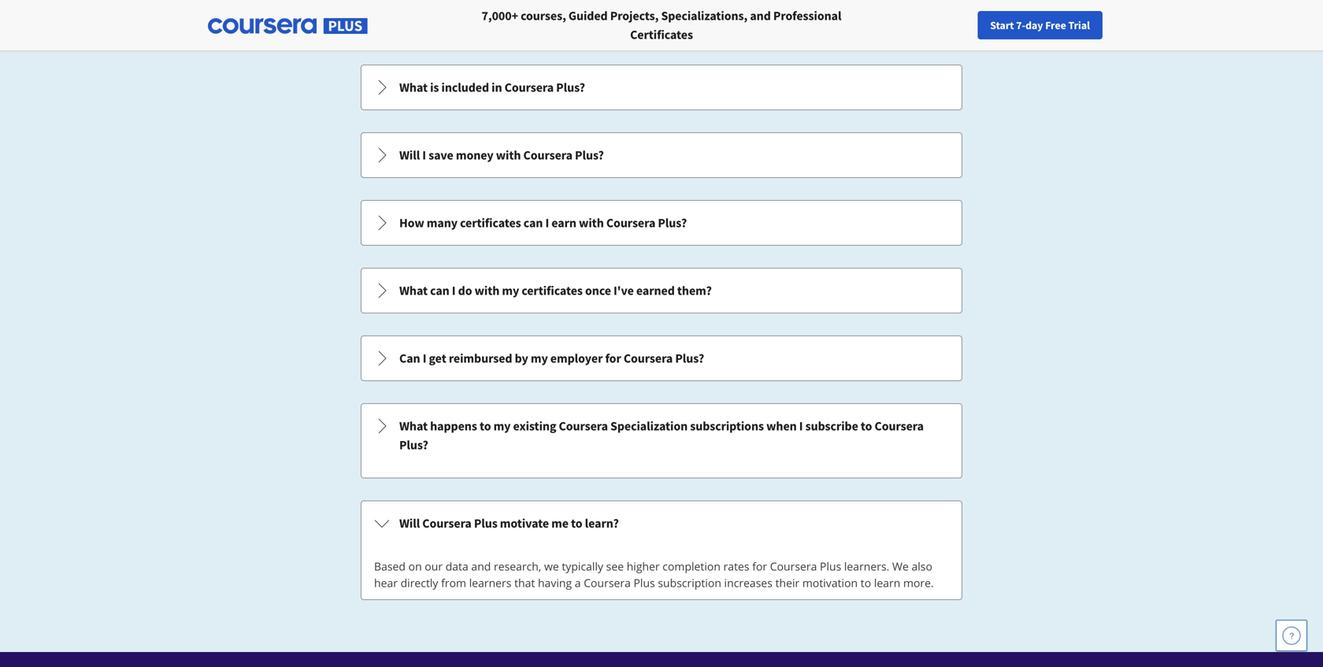 Task type: locate. For each thing, give the bounding box(es) containing it.
to down "learners."
[[861, 569, 871, 584]]

coursera down see
[[584, 569, 631, 584]]

find your new career link
[[980, 16, 1094, 35]]

can
[[524, 215, 543, 231], [430, 283, 450, 299]]

day
[[1026, 18, 1043, 32]]

by
[[515, 351, 528, 366]]

plus down "higher"
[[634, 569, 655, 584]]

my for employer
[[531, 351, 548, 366]]

i inside what happens to my existing coursera specialization subscriptions when i subscribe to coursera plus?
[[799, 418, 803, 434]]

what happens to my existing coursera specialization subscriptions when i subscribe to coursera plus? button
[[362, 404, 962, 467]]

motivation
[[803, 569, 858, 584]]

2 horizontal spatial plus
[[820, 552, 842, 567]]

can left do
[[430, 283, 450, 299]]

will for will coursera plus motivate me to learn?
[[399, 509, 420, 525]]

for
[[605, 351, 621, 366], [753, 552, 767, 567]]

on
[[409, 552, 422, 567]]

and
[[750, 8, 771, 24], [471, 552, 491, 567]]

i've
[[614, 283, 634, 299]]

None search field
[[217, 10, 595, 41]]

higher
[[627, 552, 660, 567]]

0 vertical spatial my
[[502, 283, 519, 299]]

1 horizontal spatial and
[[750, 8, 771, 24]]

what left is
[[399, 80, 428, 95]]

will coursera plus motivate me to learn? button
[[362, 495, 962, 539]]

we
[[544, 552, 559, 567]]

will i save money with coursera plus? button
[[362, 133, 962, 177]]

list
[[359, 0, 964, 598]]

list containing what is included in coursera plus?
[[359, 0, 964, 598]]

and left professional
[[750, 8, 771, 24]]

plus
[[474, 509, 498, 525], [820, 552, 842, 567], [634, 569, 655, 584]]

2 vertical spatial what
[[399, 418, 428, 434]]

0 vertical spatial what
[[399, 80, 428, 95]]

start 7-day free trial
[[990, 18, 1090, 32]]

for up increases
[[753, 552, 767, 567]]

what is included in coursera plus?
[[399, 80, 585, 95]]

see
[[606, 552, 624, 567]]

and up learners
[[471, 552, 491, 567]]

my for certificates
[[502, 283, 519, 299]]

i left do
[[452, 283, 456, 299]]

with right earn
[[579, 215, 604, 231]]

save
[[429, 147, 454, 163]]

0 vertical spatial with
[[496, 147, 521, 163]]

what for what is included in coursera plus?
[[399, 80, 428, 95]]

specialization
[[611, 418, 688, 434]]

courses,
[[521, 8, 566, 24]]

coursera
[[505, 80, 554, 95], [524, 147, 573, 163], [606, 215, 656, 231], [624, 351, 673, 366], [559, 418, 608, 434], [875, 418, 924, 434], [422, 509, 472, 525], [770, 552, 817, 567], [584, 569, 631, 584]]

learners
[[469, 569, 512, 584]]

find your new career
[[988, 18, 1086, 32]]

certificates inside how many certificates can i earn with coursera plus? dropdown button
[[460, 215, 521, 231]]

0 horizontal spatial certificates
[[460, 215, 521, 231]]

0 horizontal spatial plus
[[474, 509, 498, 525]]

coursera up data
[[422, 509, 472, 525]]

reimbursed
[[449, 351, 512, 366]]

for right employer
[[605, 351, 621, 366]]

trial
[[1069, 18, 1090, 32]]

plus left motivate
[[474, 509, 498, 525]]

0 horizontal spatial and
[[471, 552, 491, 567]]

i left the get
[[423, 351, 427, 366]]

0 vertical spatial will
[[399, 147, 420, 163]]

1 vertical spatial will
[[399, 509, 420, 525]]

will i save money with coursera plus?
[[399, 147, 604, 163]]

certificates inside what can i do with my certificates once i've earned them? dropdown button
[[522, 283, 583, 299]]

my right by
[[531, 351, 548, 366]]

what left do
[[399, 283, 428, 299]]

how
[[399, 215, 424, 231]]

subscriptions
[[690, 418, 764, 434]]

1 horizontal spatial can
[[524, 215, 543, 231]]

coursera right in in the left of the page
[[505, 80, 554, 95]]

more.
[[904, 569, 934, 584]]

i left save
[[422, 147, 426, 163]]

i
[[422, 147, 426, 163], [546, 215, 549, 231], [452, 283, 456, 299], [423, 351, 427, 366], [799, 418, 803, 434]]

in
[[492, 80, 502, 95]]

0 vertical spatial for
[[605, 351, 621, 366]]

7,000+
[[482, 8, 518, 24]]

can i get reimbursed by my employer for coursera plus? button
[[362, 336, 962, 381]]

plus? inside dropdown button
[[556, 80, 585, 95]]

free
[[1046, 18, 1067, 32]]

professional
[[774, 8, 842, 24]]

3 what from the top
[[399, 418, 428, 434]]

0 horizontal spatial for
[[605, 351, 621, 366]]

7,000+ courses, guided projects, specializations, and professional certificates
[[482, 8, 842, 43]]

0 vertical spatial certificates
[[460, 215, 521, 231]]

i right when
[[799, 418, 803, 434]]

certificates right the many
[[460, 215, 521, 231]]

what inside dropdown button
[[399, 80, 428, 95]]

career
[[1056, 18, 1086, 32]]

learn?
[[585, 509, 619, 525]]

specializations,
[[661, 8, 748, 24]]

certificates
[[460, 215, 521, 231], [522, 283, 583, 299]]

0 vertical spatial and
[[750, 8, 771, 24]]

1 vertical spatial and
[[471, 552, 491, 567]]

employer
[[551, 351, 603, 366]]

can left earn
[[524, 215, 543, 231]]

1 vertical spatial can
[[430, 283, 450, 299]]

0 horizontal spatial can
[[430, 283, 450, 299]]

will inside will coursera plus motivate me to learn? dropdown button
[[399, 509, 420, 525]]

plus?
[[556, 80, 585, 95], [575, 147, 604, 163], [658, 215, 687, 231], [675, 351, 704, 366], [399, 437, 428, 453]]

1 horizontal spatial plus
[[634, 569, 655, 584]]

many
[[427, 215, 458, 231]]

what left the happens
[[399, 418, 428, 434]]

happens
[[430, 418, 477, 434]]

my left "existing"
[[494, 418, 511, 434]]

with right do
[[475, 283, 500, 299]]

will left save
[[399, 147, 420, 163]]

earned
[[636, 283, 675, 299]]

my right do
[[502, 283, 519, 299]]

what can i do with my certificates once i've earned them?
[[399, 283, 712, 299]]

a
[[575, 569, 581, 584]]

2 vertical spatial with
[[475, 283, 500, 299]]

will up on
[[399, 509, 420, 525]]

completion
[[663, 552, 721, 567]]

certificates left once
[[522, 283, 583, 299]]

what inside what happens to my existing coursera specialization subscriptions when i subscribe to coursera plus?
[[399, 418, 428, 434]]

0 vertical spatial can
[[524, 215, 543, 231]]

is
[[430, 80, 439, 95]]

based
[[374, 552, 406, 567]]

0 vertical spatial plus
[[474, 509, 498, 525]]

research,
[[494, 552, 541, 567]]

1 will from the top
[[399, 147, 420, 163]]

your
[[1010, 18, 1031, 32]]

with
[[496, 147, 521, 163], [579, 215, 604, 231], [475, 283, 500, 299]]

what
[[399, 80, 428, 95], [399, 283, 428, 299], [399, 418, 428, 434]]

1 vertical spatial for
[[753, 552, 767, 567]]

my
[[502, 283, 519, 299], [531, 351, 548, 366], [494, 418, 511, 434]]

to
[[480, 418, 491, 434], [861, 418, 872, 434], [571, 509, 583, 525], [861, 569, 871, 584]]

2 will from the top
[[399, 509, 420, 525]]

what is included in coursera plus? button
[[362, 65, 962, 110]]

1 horizontal spatial for
[[753, 552, 767, 567]]

1 vertical spatial what
[[399, 283, 428, 299]]

with right the money
[[496, 147, 521, 163]]

1 vertical spatial my
[[531, 351, 548, 366]]

to inside based on our data and research, we typically see higher completion rates for coursera plus learners. we also hear directly from learners that having a coursera plus subscription increases their motivation to learn more.
[[861, 569, 871, 584]]

to right the happens
[[480, 418, 491, 434]]

2 vertical spatial my
[[494, 418, 511, 434]]

how many certificates can i earn with coursera plus?
[[399, 215, 687, 231]]

2 what from the top
[[399, 283, 428, 299]]

learners.
[[844, 552, 890, 567]]

and inside based on our data and research, we typically see higher completion rates for coursera plus learners. we also hear directly from learners that having a coursera plus subscription increases their motivation to learn more.
[[471, 552, 491, 567]]

money
[[456, 147, 494, 163]]

what happens to my existing coursera specialization subscriptions when i subscribe to coursera plus?
[[399, 418, 924, 453]]

1 vertical spatial certificates
[[522, 283, 583, 299]]

will
[[399, 147, 420, 163], [399, 509, 420, 525]]

1 horizontal spatial certificates
[[522, 283, 583, 299]]

what for what happens to my existing coursera specialization subscriptions when i subscribe to coursera plus?
[[399, 418, 428, 434]]

plus up motivation
[[820, 552, 842, 567]]

1 what from the top
[[399, 80, 428, 95]]

2 vertical spatial plus
[[634, 569, 655, 584]]

will inside "will i save money with coursera plus?" dropdown button
[[399, 147, 420, 163]]



Task type: vqa. For each thing, say whether or not it's contained in the screenshot.
subscription
yes



Task type: describe. For each thing, give the bounding box(es) containing it.
find
[[988, 18, 1008, 32]]

motivate
[[500, 509, 549, 525]]

our
[[425, 552, 443, 567]]

rates
[[724, 552, 750, 567]]

coursera up specialization on the bottom
[[624, 351, 673, 366]]

with for certificates
[[475, 283, 500, 299]]

from
[[441, 569, 466, 584]]

will coursera plus motivate me to learn?
[[399, 509, 619, 525]]

having
[[538, 569, 572, 584]]

coursera inside dropdown button
[[505, 80, 554, 95]]

7-
[[1016, 18, 1026, 32]]

start 7-day free trial button
[[978, 11, 1103, 39]]

my inside what happens to my existing coursera specialization subscriptions when i subscribe to coursera plus?
[[494, 418, 511, 434]]

for inside based on our data and research, we typically see higher completion rates for coursera plus learners. we also hear directly from learners that having a coursera plus subscription increases their motivation to learn more.
[[753, 552, 767, 567]]

me
[[552, 509, 569, 525]]

earn
[[552, 215, 577, 231]]

we
[[893, 552, 909, 567]]

how many certificates can i earn with coursera plus? button
[[362, 201, 962, 245]]

can i get reimbursed by my employer for coursera plus?
[[399, 351, 704, 366]]

hear
[[374, 569, 398, 584]]

for inside dropdown button
[[605, 351, 621, 366]]

data
[[446, 552, 469, 567]]

existing
[[513, 418, 557, 434]]

to right subscribe at the bottom right
[[861, 418, 872, 434]]

to right me at the bottom left
[[571, 509, 583, 525]]

once
[[585, 283, 611, 299]]

do
[[458, 283, 472, 299]]

coursera right subscribe at the bottom right
[[875, 418, 924, 434]]

them?
[[677, 283, 712, 299]]

typically
[[562, 552, 603, 567]]

what for what can i do with my certificates once i've earned them?
[[399, 283, 428, 299]]

plus? inside what happens to my existing coursera specialization subscriptions when i subscribe to coursera plus?
[[399, 437, 428, 453]]

new
[[1033, 18, 1054, 32]]

coursera up how many certificates can i earn with coursera plus?
[[524, 147, 573, 163]]

also
[[912, 552, 933, 567]]

increases
[[724, 569, 773, 584]]

coursera plus image
[[208, 18, 368, 34]]

directly
[[401, 569, 438, 584]]

can
[[399, 351, 420, 366]]

when
[[767, 418, 797, 434]]

plus inside dropdown button
[[474, 509, 498, 525]]

based on our data and research, we typically see higher completion rates for coursera plus learners. we also hear directly from learners that having a coursera plus subscription increases their motivation to learn more.
[[374, 552, 934, 584]]

and inside 7,000+ courses, guided projects, specializations, and professional certificates
[[750, 8, 771, 24]]

subscription
[[658, 569, 722, 584]]

coursera right "existing"
[[559, 418, 608, 434]]

that
[[514, 569, 535, 584]]

what can i do with my certificates once i've earned them? button
[[362, 269, 962, 313]]

learn
[[874, 569, 901, 584]]

1 vertical spatial plus
[[820, 552, 842, 567]]

help center image
[[1283, 626, 1301, 645]]

their
[[776, 569, 800, 584]]

coursera right earn
[[606, 215, 656, 231]]

get
[[429, 351, 446, 366]]

coursera up 'their'
[[770, 552, 817, 567]]

included
[[442, 80, 489, 95]]

start
[[990, 18, 1014, 32]]

i left earn
[[546, 215, 549, 231]]

guided
[[569, 8, 608, 24]]

certificates
[[630, 27, 693, 43]]

1 vertical spatial with
[[579, 215, 604, 231]]

with for plus?
[[496, 147, 521, 163]]

subscribe
[[806, 418, 859, 434]]

will for will i save money with coursera plus?
[[399, 147, 420, 163]]

projects,
[[610, 8, 659, 24]]



